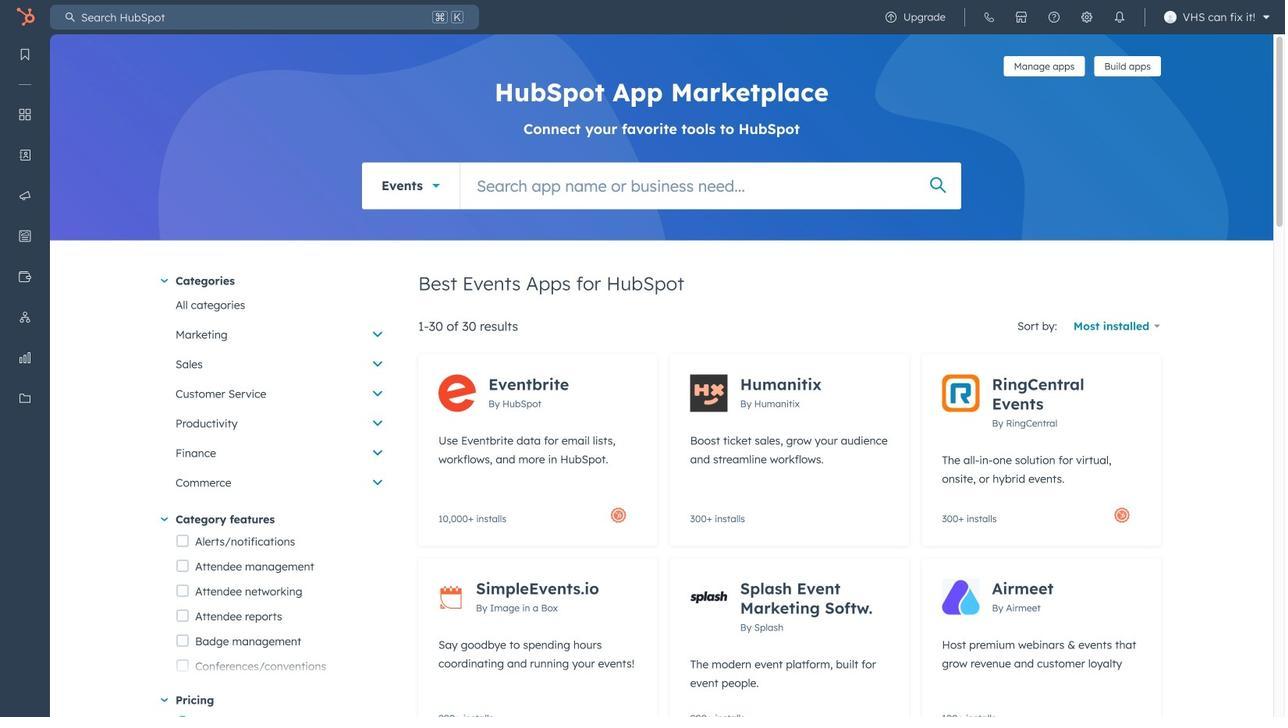 Task type: vqa. For each thing, say whether or not it's contained in the screenshot.
the rightmost 'menu'
yes



Task type: locate. For each thing, give the bounding box(es) containing it.
menu
[[875, 0, 1276, 34], [0, 34, 50, 679]]

category features group
[[176, 529, 393, 718]]

2 vertical spatial caret image
[[161, 699, 168, 703]]

0 vertical spatial caret image
[[161, 279, 168, 283]]

terry turtle image
[[1164, 11, 1176, 23]]

notifications image
[[1113, 11, 1126, 23]]

bookmarks primary navigation item image
[[19, 48, 31, 61]]

Search HubSpot search field
[[75, 5, 429, 30]]

caret image
[[161, 279, 168, 283], [161, 518, 168, 522], [161, 699, 168, 703]]

1 vertical spatial caret image
[[161, 518, 168, 522]]

help image
[[1048, 11, 1060, 23]]



Task type: describe. For each thing, give the bounding box(es) containing it.
marketplaces image
[[1015, 11, 1027, 23]]

1 horizontal spatial menu
[[875, 0, 1276, 34]]

3 caret image from the top
[[161, 699, 168, 703]]

0 horizontal spatial menu
[[0, 34, 50, 679]]

2 caret image from the top
[[161, 518, 168, 522]]

settings image
[[1081, 11, 1093, 23]]

1 caret image from the top
[[161, 279, 168, 283]]

Search app name or business need... search field
[[460, 163, 961, 209]]



